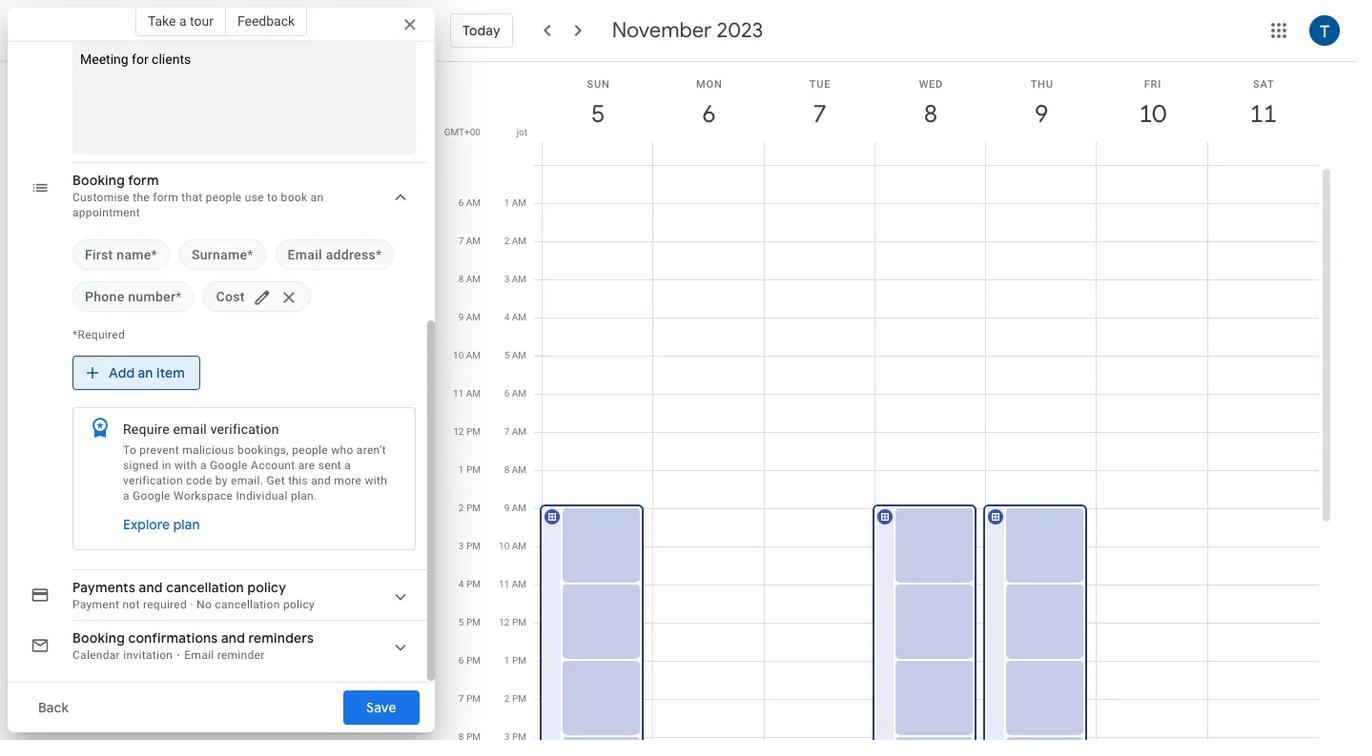 Task type: describe. For each thing, give the bounding box(es) containing it.
1 cell from the left
[[540, 165, 654, 740]]

sat
[[1253, 78, 1275, 91]]

add
[[109, 364, 135, 381]]

*required
[[72, 328, 125, 341]]

9 column header
[[985, 62, 1097, 165]]

tue 7
[[810, 78, 831, 130]]

november
[[612, 17, 712, 44]]

3 for 3 pm
[[459, 541, 464, 551]]

booking for booking form customise the form that people use to book an appointment
[[72, 172, 125, 189]]

italic image
[[122, 38, 141, 53]]

1 horizontal spatial 11
[[499, 579, 510, 589]]

1 vertical spatial 6 am
[[504, 388, 526, 399]]

email for email address *
[[288, 247, 322, 262]]

surname *
[[192, 247, 253, 262]]

explore
[[123, 516, 170, 533]]

Description text field
[[80, 52, 408, 147]]

1 horizontal spatial 8
[[504, 464, 510, 475]]

required
[[143, 598, 187, 611]]

1 vertical spatial 9
[[458, 312, 464, 322]]

7 left 2 am
[[458, 236, 464, 246]]

november 2023
[[612, 17, 763, 44]]

2 vertical spatial 9
[[504, 503, 510, 513]]

0 horizontal spatial 1 pm
[[459, 464, 481, 475]]

6 left 1 am
[[458, 197, 464, 208]]

* for phone number *
[[176, 289, 182, 304]]

require
[[123, 422, 170, 437]]

formatting options toolbar
[[72, 13, 416, 53]]

and inside require email verification to prevent malicious bookings, people who aren't signed in with a google account are sent a verification code by email. get this and more with a google workspace individual plan.
[[311, 474, 331, 487]]

fri
[[1144, 78, 1162, 91]]

1 horizontal spatial 8 am
[[504, 464, 526, 475]]

email address *
[[288, 247, 382, 262]]

thursday, 9 november element
[[1020, 93, 1064, 136]]

row inside grid
[[534, 165, 1319, 740]]

1 vertical spatial cancellation
[[215, 598, 280, 611]]

aren't
[[357, 443, 386, 457]]

email reminder
[[184, 649, 265, 662]]

no
[[197, 598, 212, 611]]

2 vertical spatial 2
[[504, 693, 510, 704]]

signed
[[123, 459, 159, 472]]

booking confirmations and reminders
[[72, 629, 314, 647]]

2 cell from the left
[[654, 165, 764, 740]]

an inside booking form customise the form that people use to book an appointment
[[311, 191, 324, 204]]

today
[[463, 22, 500, 39]]

clients
[[152, 52, 191, 67]]

3 pm
[[459, 541, 481, 551]]

0 horizontal spatial 2 pm
[[459, 503, 481, 513]]

calendar invitation
[[72, 649, 173, 662]]

thu
[[1031, 78, 1054, 91]]

wed 8
[[919, 78, 943, 130]]

meeting
[[80, 52, 128, 67]]

to
[[123, 443, 136, 457]]

phone number *
[[85, 289, 182, 304]]

item
[[156, 364, 185, 381]]

mon 6
[[696, 78, 722, 130]]

wednesday, 8 november element
[[909, 93, 953, 136]]

0 vertical spatial 1
[[504, 197, 510, 208]]

who
[[331, 443, 353, 457]]

0 horizontal spatial verification
[[123, 474, 183, 487]]

1 vertical spatial 2 pm
[[504, 693, 526, 704]]

people inside require email verification to prevent malicious bookings, people who aren't signed in with a google account are sent a verification code by email. get this and more with a google workspace individual plan.
[[292, 443, 328, 457]]

4 am
[[504, 312, 526, 322]]

1 vertical spatial form
[[153, 191, 178, 204]]

a down signed
[[123, 489, 130, 503]]

6 column header
[[653, 62, 764, 165]]

0 vertical spatial 2
[[504, 236, 510, 246]]

today button
[[450, 8, 513, 53]]

cost
[[216, 289, 245, 304]]

2 vertical spatial 10
[[499, 541, 510, 551]]

5 pm
[[459, 617, 481, 628]]

explore plan button
[[115, 507, 208, 542]]

require email verification to prevent malicious bookings, people who aren't signed in with a google account are sent a verification code by email. get this and more with a google workspace individual plan.
[[123, 422, 387, 503]]

prevent
[[140, 443, 179, 457]]

7 cell from the left
[[1208, 165, 1319, 740]]

sunday, 5 november element
[[576, 93, 620, 136]]

10 inside column header
[[1138, 98, 1165, 130]]

by
[[215, 474, 228, 487]]

1 vertical spatial 8
[[458, 274, 464, 284]]

email.
[[231, 474, 263, 487]]

add an item button
[[72, 350, 200, 396]]

thu 9
[[1031, 78, 1054, 130]]

5 for am
[[504, 350, 510, 361]]

6 down the 5 pm
[[459, 655, 464, 666]]

email
[[173, 422, 207, 437]]

5 cell from the left
[[983, 165, 1097, 740]]

list item containing phone number
[[72, 281, 194, 312]]

jot
[[517, 127, 527, 137]]

6 down 5 am
[[504, 388, 510, 399]]

sat 11
[[1249, 78, 1276, 130]]

bold image
[[88, 38, 107, 53]]

first name *
[[85, 247, 157, 262]]

7 down 5 am
[[504, 426, 510, 437]]

tuesday, 7 november element
[[798, 93, 842, 136]]

for
[[132, 52, 148, 67]]

confirmations
[[128, 629, 218, 647]]

1 vertical spatial 1 pm
[[504, 655, 526, 666]]

1 vertical spatial 2
[[459, 503, 464, 513]]

workspace
[[174, 489, 233, 503]]

monday, 6 november element
[[687, 93, 731, 136]]

1 vertical spatial 11 am
[[499, 579, 526, 589]]

individual
[[236, 489, 288, 503]]

number
[[128, 289, 176, 304]]

6 pm
[[459, 655, 481, 666]]

malicious
[[182, 443, 234, 457]]

tue
[[810, 78, 831, 91]]

plan.
[[291, 489, 317, 503]]

underline image
[[156, 38, 175, 53]]

sun
[[587, 78, 610, 91]]

0 vertical spatial verification
[[210, 422, 279, 437]]

tour
[[190, 13, 214, 29]]

customise
[[72, 191, 130, 204]]

address
[[326, 247, 376, 262]]

reminders
[[249, 629, 314, 647]]

0 vertical spatial 11 am
[[453, 388, 481, 399]]

4 for 4 pm
[[459, 579, 464, 589]]

account
[[251, 459, 295, 472]]

back
[[38, 699, 69, 716]]

numbered list image
[[199, 38, 218, 53]]

feedback
[[237, 13, 295, 29]]

this
[[288, 474, 308, 487]]

1 vertical spatial 10 am
[[499, 541, 526, 551]]

1 vertical spatial 11
[[453, 388, 464, 399]]

not
[[122, 598, 140, 611]]

1 horizontal spatial 12 pm
[[499, 617, 526, 628]]

cost list item
[[204, 281, 311, 312]]

an inside button
[[138, 364, 153, 381]]

take a tour button
[[135, 6, 226, 36]]

take
[[148, 13, 176, 29]]

2 vertical spatial and
[[221, 629, 245, 647]]

3 am
[[504, 274, 526, 284]]

calendar
[[72, 649, 120, 662]]

1 vertical spatial 9 am
[[504, 503, 526, 513]]

payments
[[72, 579, 135, 596]]

reminder
[[217, 649, 265, 662]]

insert link image
[[277, 38, 296, 53]]



Task type: vqa. For each thing, say whether or not it's contained in the screenshot.
Insert link icon
yes



Task type: locate. For each thing, give the bounding box(es) containing it.
0 vertical spatial cancellation
[[166, 579, 244, 596]]

1 up 2 am
[[504, 197, 510, 208]]

1 vertical spatial 7 am
[[504, 426, 526, 437]]

0 horizontal spatial 11
[[453, 388, 464, 399]]

wed
[[919, 78, 943, 91]]

booking
[[72, 172, 125, 189], [72, 629, 125, 647]]

people left use
[[206, 191, 242, 204]]

cancellation
[[166, 579, 244, 596], [215, 598, 280, 611]]

use
[[245, 191, 264, 204]]

0 horizontal spatial 10 am
[[453, 350, 481, 361]]

1 vertical spatial google
[[133, 489, 170, 503]]

3 down 2 am
[[504, 274, 510, 284]]

sent
[[318, 459, 342, 472]]

0 vertical spatial 8
[[923, 98, 936, 130]]

1 vertical spatial 8 am
[[504, 464, 526, 475]]

verification up 'bookings,'
[[210, 422, 279, 437]]

0 horizontal spatial 3
[[459, 541, 464, 551]]

0 vertical spatial 7 am
[[458, 236, 481, 246]]

1 horizontal spatial people
[[292, 443, 328, 457]]

0 vertical spatial 6 am
[[458, 197, 481, 208]]

form right the the
[[153, 191, 178, 204]]

more
[[334, 474, 362, 487]]

7 pm
[[459, 693, 481, 704]]

0 horizontal spatial an
[[138, 364, 153, 381]]

8 inside wed 8
[[923, 98, 936, 130]]

verification down signed
[[123, 474, 183, 487]]

people
[[206, 191, 242, 204], [292, 443, 328, 457]]

payment
[[72, 598, 119, 611]]

1 right 6 pm
[[504, 655, 510, 666]]

back button
[[23, 685, 84, 731]]

4
[[504, 312, 510, 322], [459, 579, 464, 589]]

6 am down 5 am
[[504, 388, 526, 399]]

4 up the 5 pm
[[459, 579, 464, 589]]

10 column header
[[1096, 62, 1208, 165]]

0 horizontal spatial google
[[133, 489, 170, 503]]

list item containing email address
[[275, 239, 394, 270]]

10 am left 5 am
[[453, 350, 481, 361]]

0 horizontal spatial 8 am
[[458, 274, 481, 284]]

google up by
[[210, 459, 248, 472]]

0 vertical spatial people
[[206, 191, 242, 204]]

phone
[[85, 289, 124, 304]]

friday, 10 november element
[[1131, 93, 1175, 136]]

am
[[466, 197, 481, 208], [512, 197, 526, 208], [466, 236, 481, 246], [512, 236, 526, 246], [466, 274, 481, 284], [512, 274, 526, 284], [466, 312, 481, 322], [512, 312, 526, 322], [466, 350, 481, 361], [512, 350, 526, 361], [466, 388, 481, 399], [512, 388, 526, 399], [512, 426, 526, 437], [512, 464, 526, 475], [512, 503, 526, 513], [512, 541, 526, 551], [512, 579, 526, 589]]

bulleted list image
[[234, 38, 253, 53]]

the
[[133, 191, 150, 204]]

2 vertical spatial 8
[[504, 464, 510, 475]]

11 column header
[[1207, 62, 1319, 165]]

3 cell from the left
[[764, 165, 875, 740]]

2 horizontal spatial 11
[[1249, 98, 1276, 130]]

mon
[[696, 78, 722, 91]]

and up reminder
[[221, 629, 245, 647]]

a inside "button"
[[179, 13, 186, 29]]

0 vertical spatial 12 pm
[[453, 426, 481, 437]]

1 horizontal spatial with
[[365, 474, 387, 487]]

*
[[151, 247, 157, 262], [247, 247, 253, 262], [376, 247, 382, 262], [176, 289, 182, 304]]

in
[[162, 459, 171, 472]]

10
[[1138, 98, 1165, 130], [453, 350, 464, 361], [499, 541, 510, 551]]

0 horizontal spatial 9
[[458, 312, 464, 322]]

7 down tue
[[812, 98, 826, 130]]

pm
[[466, 426, 481, 437], [466, 464, 481, 475], [466, 503, 481, 513], [466, 541, 481, 551], [466, 579, 481, 589], [466, 617, 481, 628], [512, 617, 526, 628], [466, 655, 481, 666], [512, 655, 526, 666], [466, 693, 481, 704], [512, 693, 526, 704]]

booking up calendar
[[72, 629, 125, 647]]

5 down 4 pm on the bottom left of the page
[[459, 617, 464, 628]]

5 column header
[[542, 62, 654, 165]]

2 right 7 pm in the bottom of the page
[[504, 693, 510, 704]]

gmt+00
[[444, 127, 481, 137]]

list item up the cost
[[179, 239, 266, 270]]

a left tour
[[179, 13, 186, 29]]

meeting for clients
[[80, 52, 191, 67]]

1 horizontal spatial 9 am
[[504, 503, 526, 513]]

0 horizontal spatial 5
[[459, 617, 464, 628]]

0 horizontal spatial 6 am
[[458, 197, 481, 208]]

6 inside mon 6
[[701, 98, 715, 130]]

1 vertical spatial 10
[[453, 350, 464, 361]]

0 vertical spatial 8 am
[[458, 274, 481, 284]]

policy
[[247, 579, 286, 596], [283, 598, 315, 611]]

0 horizontal spatial email
[[184, 649, 214, 662]]

1 vertical spatial with
[[365, 474, 387, 487]]

2 vertical spatial 5
[[459, 617, 464, 628]]

email left "address"
[[288, 247, 322, 262]]

1 vertical spatial 12
[[499, 617, 510, 628]]

3 for 3 am
[[504, 274, 510, 284]]

that
[[182, 191, 203, 204]]

form up the the
[[128, 172, 159, 189]]

take a tour
[[148, 13, 214, 29]]

saturday, 11 november element
[[1242, 93, 1285, 136]]

booking up customise
[[72, 172, 125, 189]]

0 vertical spatial 9
[[1034, 98, 1047, 130]]

6 am
[[458, 197, 481, 208], [504, 388, 526, 399]]

0 vertical spatial 4
[[504, 312, 510, 322]]

9 inside thu 9
[[1034, 98, 1047, 130]]

2 horizontal spatial 10
[[1138, 98, 1165, 130]]

1 horizontal spatial 6 am
[[504, 388, 526, 399]]

cancellation right no
[[215, 598, 280, 611]]

2 pm
[[459, 503, 481, 513], [504, 693, 526, 704]]

email
[[288, 247, 322, 262], [184, 649, 214, 662]]

0 vertical spatial policy
[[247, 579, 286, 596]]

0 horizontal spatial 10
[[453, 350, 464, 361]]

google
[[210, 459, 248, 472], [133, 489, 170, 503]]

5 inside "sun 5"
[[590, 98, 604, 130]]

0 horizontal spatial 9 am
[[458, 312, 481, 322]]

are
[[298, 459, 315, 472]]

and down sent
[[311, 474, 331, 487]]

6 cell from the left
[[1097, 165, 1208, 740]]

1
[[504, 197, 510, 208], [459, 464, 464, 475], [504, 655, 510, 666]]

6 down mon
[[701, 98, 715, 130]]

with right the 'more' at the bottom of the page
[[365, 474, 387, 487]]

a up code
[[200, 459, 207, 472]]

10 right 3 pm
[[499, 541, 510, 551]]

0 vertical spatial booking
[[72, 172, 125, 189]]

add an item
[[109, 364, 185, 381]]

2
[[504, 236, 510, 246], [459, 503, 464, 513], [504, 693, 510, 704]]

2 vertical spatial 1
[[504, 655, 510, 666]]

0 vertical spatial email
[[288, 247, 322, 262]]

1 vertical spatial 12 pm
[[499, 617, 526, 628]]

4 for 4 am
[[504, 312, 510, 322]]

11 inside column header
[[1249, 98, 1276, 130]]

and up required
[[139, 579, 163, 596]]

0 vertical spatial 11
[[1249, 98, 1276, 130]]

0 vertical spatial 3
[[504, 274, 510, 284]]

book
[[281, 191, 307, 204]]

10 down fri
[[1138, 98, 1165, 130]]

1 horizontal spatial email
[[288, 247, 322, 262]]

1 am
[[504, 197, 526, 208]]

1 horizontal spatial 1 pm
[[504, 655, 526, 666]]

an
[[311, 191, 324, 204], [138, 364, 153, 381]]

list item down the book
[[275, 239, 394, 270]]

0 horizontal spatial 4
[[459, 579, 464, 589]]

0 horizontal spatial 11 am
[[453, 388, 481, 399]]

code
[[186, 474, 212, 487]]

0 vertical spatial with
[[175, 459, 197, 472]]

0 horizontal spatial 12 pm
[[453, 426, 481, 437]]

list item containing first name
[[72, 239, 170, 270]]

cell
[[540, 165, 654, 740], [654, 165, 764, 740], [764, 165, 875, 740], [873, 165, 986, 740], [983, 165, 1097, 740], [1097, 165, 1208, 740], [1208, 165, 1319, 740]]

an right the book
[[311, 191, 324, 204]]

cancellation up no
[[166, 579, 244, 596]]

1 vertical spatial 1
[[459, 464, 464, 475]]

list item containing surname
[[179, 239, 266, 270]]

feedback button
[[226, 6, 307, 36]]

bookings,
[[237, 443, 289, 457]]

7 inside 'tue 7'
[[812, 98, 826, 130]]

0 vertical spatial form
[[128, 172, 159, 189]]

8 am
[[458, 274, 481, 284], [504, 464, 526, 475]]

surname
[[192, 247, 247, 262]]

0 horizontal spatial 12
[[453, 426, 464, 437]]

explore plan
[[123, 516, 200, 533]]

1 horizontal spatial 11 am
[[499, 579, 526, 589]]

0 vertical spatial 2 pm
[[459, 503, 481, 513]]

remove formatting image
[[311, 38, 330, 53]]

* for email address *
[[376, 247, 382, 262]]

1 horizontal spatial 5
[[504, 350, 510, 361]]

2 horizontal spatial 9
[[1034, 98, 1047, 130]]

10 left 5 am
[[453, 350, 464, 361]]

0 horizontal spatial and
[[139, 579, 163, 596]]

0 horizontal spatial 8
[[458, 274, 464, 284]]

5 down sun
[[590, 98, 604, 130]]

grid containing 5
[[443, 62, 1334, 740]]

1 vertical spatial policy
[[283, 598, 315, 611]]

google up explore
[[133, 489, 170, 503]]

0 horizontal spatial with
[[175, 459, 197, 472]]

0 vertical spatial 10
[[1138, 98, 1165, 130]]

0 vertical spatial and
[[311, 474, 331, 487]]

1 up 3 pm
[[459, 464, 464, 475]]

10 am right 3 pm
[[499, 541, 526, 551]]

1 vertical spatial 4
[[459, 579, 464, 589]]

list item
[[72, 239, 170, 270], [179, 239, 266, 270], [275, 239, 394, 270], [72, 281, 194, 312]]

1 horizontal spatial 3
[[504, 274, 510, 284]]

invitation
[[123, 649, 173, 662]]

1 pm up 3 pm
[[459, 464, 481, 475]]

a up the 'more' at the bottom of the page
[[345, 459, 351, 472]]

7 column header
[[764, 62, 875, 165]]

2 horizontal spatial and
[[311, 474, 331, 487]]

list item down name
[[72, 281, 194, 312]]

name
[[117, 247, 151, 262]]

4 cell from the left
[[873, 165, 986, 740]]

1 pm right 6 pm
[[504, 655, 526, 666]]

appointment
[[72, 206, 140, 219]]

5 down 4 am
[[504, 350, 510, 361]]

1 horizontal spatial 10 am
[[499, 541, 526, 551]]

people inside booking form customise the form that people use to book an appointment
[[206, 191, 242, 204]]

grid
[[443, 62, 1334, 740]]

1 vertical spatial 5
[[504, 350, 510, 361]]

1 vertical spatial and
[[139, 579, 163, 596]]

7 am left 2 am
[[458, 236, 481, 246]]

1 horizontal spatial 4
[[504, 312, 510, 322]]

1 vertical spatial an
[[138, 364, 153, 381]]

list item up phone number *
[[72, 239, 170, 270]]

11 am
[[453, 388, 481, 399], [499, 579, 526, 589]]

email for email reminder
[[184, 649, 214, 662]]

5 am
[[504, 350, 526, 361]]

8 column header
[[874, 62, 986, 165]]

7 am down 5 am
[[504, 426, 526, 437]]

1 horizontal spatial 9
[[504, 503, 510, 513]]

* for first name *
[[151, 247, 157, 262]]

4 up 5 am
[[504, 312, 510, 322]]

·
[[190, 598, 193, 611]]

3
[[504, 274, 510, 284], [459, 541, 464, 551]]

0 vertical spatial 5
[[590, 98, 604, 130]]

an right "add"
[[138, 364, 153, 381]]

7 am
[[458, 236, 481, 246], [504, 426, 526, 437]]

2 pm up 3 pm
[[459, 503, 481, 513]]

booking for booking confirmations and reminders
[[72, 629, 125, 647]]

1 booking from the top
[[72, 172, 125, 189]]

4 pm
[[459, 579, 481, 589]]

1 vertical spatial 3
[[459, 541, 464, 551]]

2 up 3 pm
[[459, 503, 464, 513]]

0 vertical spatial an
[[311, 191, 324, 204]]

2 am
[[504, 236, 526, 246]]

1 pm
[[459, 464, 481, 475], [504, 655, 526, 666]]

with right in
[[175, 459, 197, 472]]

3 up 4 pm on the bottom left of the page
[[459, 541, 464, 551]]

10 am
[[453, 350, 481, 361], [499, 541, 526, 551]]

2 up 3 am
[[504, 236, 510, 246]]

booking inside booking form customise the form that people use to book an appointment
[[72, 172, 125, 189]]

to
[[267, 191, 278, 204]]

12
[[453, 426, 464, 437], [499, 617, 510, 628]]

email down booking confirmations and reminders
[[184, 649, 214, 662]]

1 horizontal spatial an
[[311, 191, 324, 204]]

5 for pm
[[459, 617, 464, 628]]

1 horizontal spatial google
[[210, 459, 248, 472]]

6 am left 1 am
[[458, 197, 481, 208]]

1 vertical spatial people
[[292, 443, 328, 457]]

email inside "list item"
[[288, 247, 322, 262]]

and inside 'payments and cancellation policy payment not required · no cancellation policy'
[[139, 579, 163, 596]]

2 vertical spatial 11
[[499, 579, 510, 589]]

people up are
[[292, 443, 328, 457]]

1 horizontal spatial 12
[[499, 617, 510, 628]]

form
[[128, 172, 159, 189], [153, 191, 178, 204]]

verification
[[210, 422, 279, 437], [123, 474, 183, 487]]

2 pm right 7 pm in the bottom of the page
[[504, 693, 526, 704]]

first
[[85, 247, 113, 262]]

payments and cancellation policy payment not required · no cancellation policy
[[72, 579, 315, 611]]

fri 10
[[1138, 78, 1165, 130]]

booking form customise the form that people use to book an appointment
[[72, 172, 324, 219]]

row
[[534, 165, 1319, 740]]

1 horizontal spatial 2 pm
[[504, 693, 526, 704]]

2023
[[717, 17, 763, 44]]

11
[[1249, 98, 1276, 130], [453, 388, 464, 399], [499, 579, 510, 589]]

0 vertical spatial 12
[[453, 426, 464, 437]]

7 down 6 pm
[[459, 693, 464, 704]]

2 booking from the top
[[72, 629, 125, 647]]

1 vertical spatial booking
[[72, 629, 125, 647]]

get
[[267, 474, 285, 487]]



